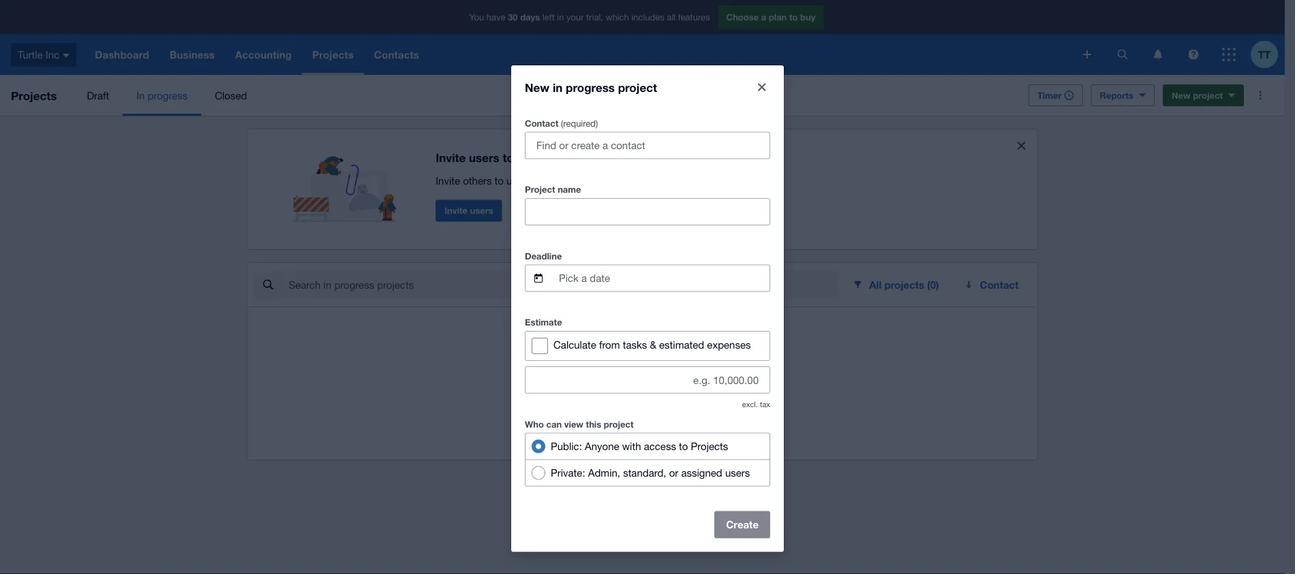Task type: locate. For each thing, give the bounding box(es) containing it.
buy
[[800, 12, 816, 22]]

enter
[[570, 405, 593, 417]]

projects inside new in progress project dialog
[[691, 440, 728, 452]]

svg image
[[1222, 48, 1236, 61], [1117, 49, 1128, 60], [1154, 49, 1162, 60], [63, 54, 70, 57]]

0 vertical spatial from
[[599, 339, 620, 351]]

Find or create a contact field
[[526, 132, 770, 158]]

1 vertical spatial from
[[625, 389, 646, 400]]

plan
[[769, 12, 787, 22]]

0 horizontal spatial projects
[[597, 367, 642, 381]]

from left tasks
[[599, 339, 620, 351]]

to right access
[[679, 440, 688, 452]]

choose
[[726, 12, 759, 22]]

in inside the tt banner
[[557, 12, 564, 22]]

your left "trial,"
[[566, 12, 584, 22]]

tt banner
[[0, 0, 1285, 75]]

project
[[618, 80, 657, 94], [1193, 90, 1223, 101], [590, 389, 622, 400], [690, 389, 725, 401], [604, 419, 634, 430]]

0 horizontal spatial your
[[566, 12, 584, 22]]

progress right in
[[148, 89, 188, 101]]

use
[[506, 175, 523, 187]]

1 vertical spatial create
[[726, 519, 759, 531]]

closed link
[[201, 75, 261, 116]]

create
[[527, 389, 558, 400], [726, 519, 759, 531]]

users for invite users
[[470, 206, 493, 216]]

inc
[[46, 49, 59, 60]]

1 horizontal spatial from
[[625, 389, 646, 400]]

new up track
[[666, 389, 688, 401]]

access
[[644, 440, 676, 452]]

in up contact (required)
[[553, 80, 563, 94]]

your
[[566, 12, 584, 22], [701, 405, 721, 417]]

to left buy
[[789, 12, 798, 22]]

contact inside contact popup button
[[980, 279, 1019, 291]]

1 horizontal spatial create
[[726, 519, 759, 531]]

contact right (0)
[[980, 279, 1019, 291]]

1 horizontal spatial your
[[701, 405, 721, 417]]

svg image up new project
[[1188, 49, 1199, 60]]

contact left (required)
[[525, 118, 558, 128]]

reports
[[1100, 90, 1133, 101]]

track
[[664, 405, 687, 417]]

0 vertical spatial users
[[469, 151, 499, 165]]

0 horizontal spatial a
[[560, 389, 566, 400]]

new right reports popup button
[[1172, 90, 1190, 101]]

to up the use
[[503, 151, 514, 165]]

create for create a new project from the new project button add tasks, enter time and keep track of your spending
[[527, 389, 558, 400]]

all projects (0)
[[869, 279, 939, 291]]

2 vertical spatial invite
[[445, 206, 468, 216]]

contact for contact (required)
[[525, 118, 558, 128]]

0 vertical spatial projects
[[884, 279, 924, 291]]

invite others to use projects and assign and manage their user roles
[[436, 175, 745, 187]]

invite
[[436, 151, 466, 165], [436, 175, 460, 187], [445, 206, 468, 216]]

new
[[569, 389, 588, 400]]

0 vertical spatial create
[[527, 389, 558, 400]]

navigation
[[85, 34, 1074, 75]]

1 vertical spatial a
[[560, 389, 566, 400]]

1 horizontal spatial progress
[[566, 80, 615, 94]]

Search in progress projects search field
[[287, 272, 838, 298]]

timer button
[[1028, 85, 1083, 106]]

you have 30 days left in your trial, which includes all features
[[469, 12, 710, 22]]

draft link
[[73, 75, 123, 116]]

estimate
[[525, 317, 562, 328]]

standard,
[[623, 467, 666, 479]]

2 vertical spatial users
[[725, 467, 750, 479]]

new in progress project dialog
[[511, 65, 784, 552]]

0 vertical spatial invite
[[436, 151, 466, 165]]

users up the others
[[469, 151, 499, 165]]

their
[[678, 175, 698, 187]]

progress down estimated
[[658, 367, 707, 381]]

projects down tasks
[[597, 367, 642, 381]]

0 horizontal spatial progress
[[148, 89, 188, 101]]

calculate
[[553, 339, 596, 351]]

from
[[599, 339, 620, 351], [625, 389, 646, 400]]

1 horizontal spatial projects
[[884, 279, 924, 291]]

0 vertical spatial your
[[566, 12, 584, 22]]

Deadline field
[[558, 265, 770, 291]]

1 vertical spatial contact
[[980, 279, 1019, 291]]

expenses
[[707, 339, 751, 351]]

your right of
[[701, 405, 721, 417]]

and
[[566, 175, 583, 187], [618, 175, 635, 187], [619, 405, 636, 417]]

tax
[[760, 400, 770, 409]]

projects inside popup button
[[884, 279, 924, 291]]

30
[[508, 12, 518, 22]]

contact for contact
[[980, 279, 1019, 291]]

1 vertical spatial invite
[[436, 175, 460, 187]]

new up contact (required)
[[525, 80, 549, 94]]

a inside the tt banner
[[761, 12, 766, 22]]

admin,
[[588, 467, 620, 479]]

projects up assigned
[[691, 440, 728, 452]]

excl.
[[742, 400, 758, 409]]

create for create
[[726, 519, 759, 531]]

group containing public: anyone with access to projects
[[525, 433, 770, 487]]

0 horizontal spatial contact
[[525, 118, 558, 128]]

invite for invite others to use projects and assign and manage their user roles
[[436, 175, 460, 187]]

all
[[869, 279, 882, 291]]

invite down the others
[[445, 206, 468, 216]]

projects
[[11, 89, 57, 102], [517, 151, 563, 165], [526, 175, 563, 187], [691, 440, 728, 452]]

0 vertical spatial in
[[557, 12, 564, 22]]

no projects in progress
[[578, 367, 707, 381]]

0 horizontal spatial new
[[525, 80, 549, 94]]

projects right the use
[[526, 175, 563, 187]]

0 vertical spatial a
[[761, 12, 766, 22]]

group inside new in progress project dialog
[[525, 433, 770, 487]]

0 horizontal spatial from
[[599, 339, 620, 351]]

to left the use
[[495, 175, 504, 187]]

invite up the others
[[436, 151, 466, 165]]

svg image inside 'turtle inc' popup button
[[63, 54, 70, 57]]

1 horizontal spatial contact
[[980, 279, 1019, 291]]

project
[[525, 184, 555, 195]]

calculate from tasks & estimated expenses
[[553, 339, 751, 351]]

assigned
[[681, 467, 722, 479]]

in progress link
[[123, 75, 201, 116]]

invite users link
[[436, 200, 502, 222]]

in right the left
[[557, 12, 564, 22]]

turtle
[[18, 49, 43, 60]]

public: anyone with access to projects
[[551, 440, 728, 452]]

and left assign
[[566, 175, 583, 187]]

create inside button
[[726, 519, 759, 531]]

progress inside new in progress project dialog
[[566, 80, 615, 94]]

invite left the others
[[436, 175, 460, 187]]

new inside popup button
[[1172, 90, 1190, 101]]

1 vertical spatial in
[[553, 80, 563, 94]]

0 vertical spatial contact
[[525, 118, 558, 128]]

close image
[[758, 83, 766, 91]]

1 vertical spatial projects
[[597, 367, 642, 381]]

users right assigned
[[725, 467, 750, 479]]

to
[[789, 12, 798, 22], [503, 151, 514, 165], [495, 175, 504, 187], [679, 440, 688, 452]]

svg image
[[1188, 49, 1199, 60], [1083, 50, 1091, 59]]

1 horizontal spatial svg image
[[1188, 49, 1199, 60]]

from left the
[[625, 389, 646, 400]]

new inside dialog
[[525, 80, 549, 94]]

contact inside new in progress project dialog
[[525, 118, 558, 128]]

projects
[[884, 279, 924, 291], [597, 367, 642, 381]]

create inside create a new project from the new project button add tasks, enter time and keep track of your spending
[[527, 389, 558, 400]]

1 vertical spatial your
[[701, 405, 721, 417]]

manage
[[638, 175, 675, 187]]

you
[[469, 12, 484, 22]]

a left new
[[560, 389, 566, 400]]

contact
[[525, 118, 558, 128], [980, 279, 1019, 291]]

from inside create a new project from the new project button add tasks, enter time and keep track of your spending
[[625, 389, 646, 400]]

in up the
[[645, 367, 655, 381]]

users down the others
[[470, 206, 493, 216]]

1 vertical spatial users
[[470, 206, 493, 216]]

progress up (required)
[[566, 80, 615, 94]]

the
[[649, 389, 663, 400]]

group
[[525, 433, 770, 487]]

svg image up reports popup button
[[1083, 50, 1091, 59]]

tasks,
[[540, 405, 567, 417]]

projects left (0)
[[884, 279, 924, 291]]

closed
[[215, 89, 247, 101]]

and right time at left bottom
[[619, 405, 636, 417]]

a left the plan
[[761, 12, 766, 22]]

to inside the tt banner
[[789, 12, 798, 22]]

add
[[518, 405, 537, 417]]

new
[[525, 80, 549, 94], [1172, 90, 1190, 101], [666, 389, 688, 401]]

tt button
[[1251, 34, 1285, 75]]

public:
[[551, 440, 582, 452]]

a inside create a new project from the new project button add tasks, enter time and keep track of your spending
[[560, 389, 566, 400]]

0 horizontal spatial create
[[527, 389, 558, 400]]

1 horizontal spatial a
[[761, 12, 766, 22]]

1 horizontal spatial new
[[666, 389, 688, 401]]

roles
[[723, 175, 745, 187]]

2 horizontal spatial new
[[1172, 90, 1190, 101]]



Task type: vqa. For each thing, say whether or not it's contained in the screenshot.
invoices,
no



Task type: describe. For each thing, give the bounding box(es) containing it.
projects for in
[[597, 367, 642, 381]]

(required)
[[561, 118, 598, 128]]

navigation inside the tt banner
[[85, 34, 1074, 75]]

progress inside in progress link
[[148, 89, 188, 101]]

all projects (0) button
[[843, 271, 950, 299]]

your inside the tt banner
[[566, 12, 584, 22]]

turtle inc button
[[0, 34, 85, 75]]

Project name field
[[526, 199, 770, 225]]

anyone
[[585, 440, 619, 452]]

others
[[463, 175, 492, 187]]

2 horizontal spatial progress
[[658, 367, 707, 381]]

turtle inc
[[18, 49, 59, 60]]

users inside new in progress project dialog
[[725, 467, 750, 479]]

projects up project
[[517, 151, 563, 165]]

and right assign
[[618, 175, 635, 187]]

in
[[136, 89, 145, 101]]

deadline
[[525, 251, 562, 261]]

in progress
[[136, 89, 188, 101]]

invite users
[[445, 206, 493, 216]]

button
[[728, 389, 758, 400]]

new inside create a new project from the new project button add tasks, enter time and keep track of your spending
[[666, 389, 688, 401]]

view
[[564, 419, 583, 430]]

who
[[525, 419, 544, 430]]

0 horizontal spatial svg image
[[1083, 50, 1091, 59]]

draft
[[87, 89, 109, 101]]

e.g. 10,000.00 field
[[526, 367, 770, 393]]

choose a plan to buy
[[726, 12, 816, 22]]

invite for invite users
[[445, 206, 468, 216]]

includes
[[631, 12, 664, 22]]

time
[[596, 405, 616, 417]]

and inside create a new project from the new project button add tasks, enter time and keep track of your spending
[[619, 405, 636, 417]]

days
[[520, 12, 540, 22]]

contact button
[[955, 271, 1030, 299]]

projects for (0)
[[884, 279, 924, 291]]

new for new project
[[1172, 90, 1190, 101]]

in inside dialog
[[553, 80, 563, 94]]

assign
[[586, 175, 615, 187]]

project name
[[525, 184, 581, 195]]

invite for invite users to projects
[[436, 151, 466, 165]]

tt
[[1258, 48, 1271, 61]]

reports button
[[1091, 85, 1155, 106]]

&
[[650, 339, 656, 351]]

all
[[667, 12, 676, 22]]

contact (required)
[[525, 118, 598, 128]]

name
[[558, 184, 581, 195]]

2 vertical spatial in
[[645, 367, 655, 381]]

(0)
[[927, 279, 939, 291]]

private:
[[551, 467, 585, 479]]

invite users to projects
[[436, 151, 563, 165]]

new project button
[[1163, 85, 1244, 106]]

new project
[[1172, 90, 1223, 101]]

keep
[[639, 405, 661, 417]]

trial,
[[586, 12, 603, 22]]

this
[[586, 419, 601, 430]]

which
[[606, 12, 629, 22]]

user
[[701, 175, 720, 187]]

new for new in progress project
[[525, 80, 549, 94]]

close button
[[748, 73, 776, 101]]

to inside new in progress project dialog
[[679, 440, 688, 452]]

create button
[[714, 511, 770, 539]]

your inside create a new project from the new project button add tasks, enter time and keep track of your spending
[[701, 405, 721, 417]]

spending
[[724, 405, 766, 417]]

project inside popup button
[[1193, 90, 1223, 101]]

have
[[487, 12, 505, 22]]

estimated
[[659, 339, 704, 351]]

or
[[669, 467, 678, 479]]

of
[[690, 405, 698, 417]]

create a new project from the new project button add tasks, enter time and keep track of your spending
[[518, 389, 766, 417]]

new in progress project
[[525, 80, 657, 94]]

invite users to projects image
[[293, 140, 403, 222]]

a for create a new project from the new project button add tasks, enter time and keep track of your spending
[[560, 389, 566, 400]]

timer
[[1037, 90, 1062, 101]]

features
[[678, 12, 710, 22]]

users for invite users to projects
[[469, 151, 499, 165]]

no
[[578, 367, 593, 381]]

who can view this project
[[525, 419, 634, 430]]

tasks
[[623, 339, 647, 351]]

with
[[622, 440, 641, 452]]

private: admin, standard, or assigned users
[[551, 467, 750, 479]]

from inside new in progress project dialog
[[599, 339, 620, 351]]

projects down the turtle
[[11, 89, 57, 102]]

can
[[546, 419, 562, 430]]

left
[[542, 12, 555, 22]]

excl. tax
[[742, 400, 770, 409]]

a for choose a plan to buy
[[761, 12, 766, 22]]



